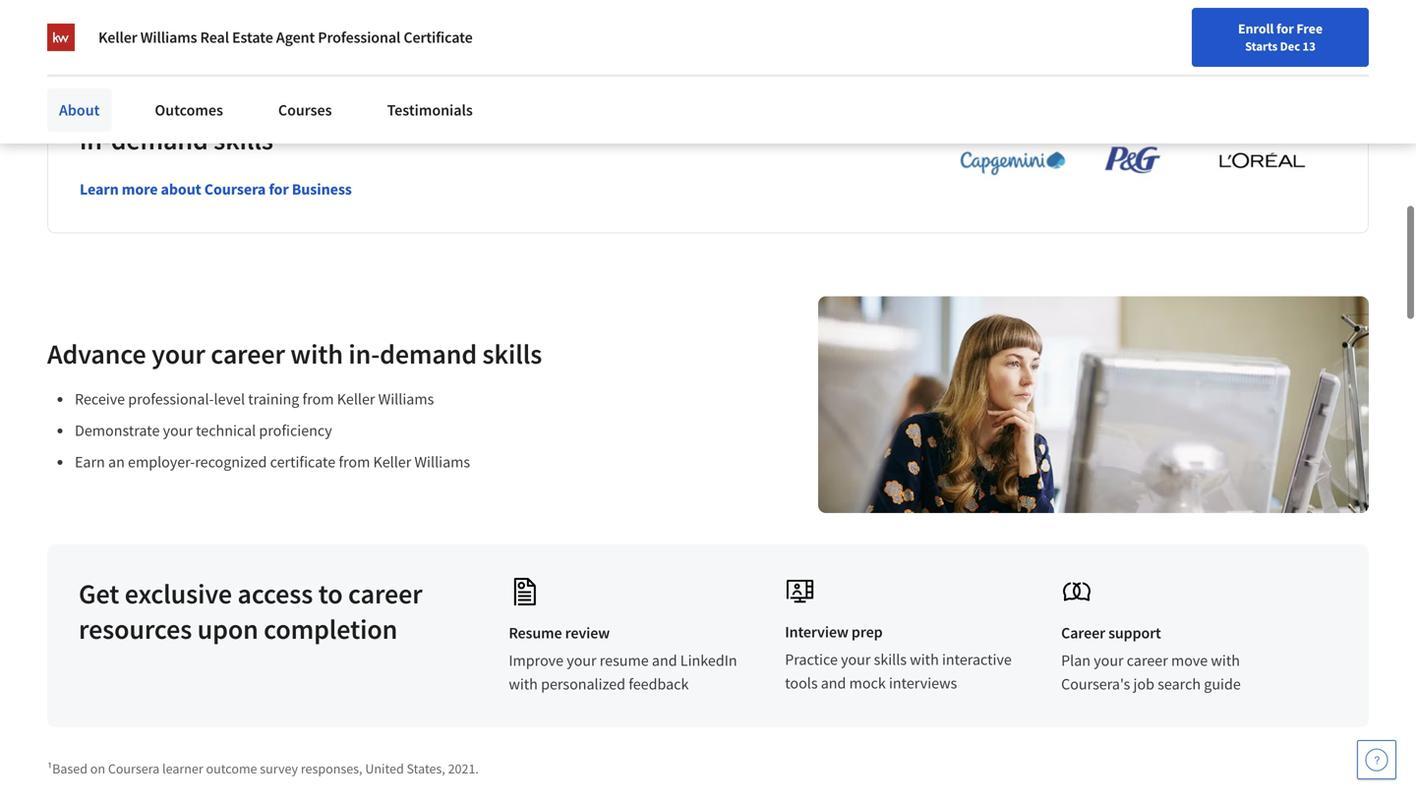 Task type: vqa. For each thing, say whether or not it's contained in the screenshot.
the topmost "Will"
no



Task type: locate. For each thing, give the bounding box(es) containing it.
individuals
[[56, 10, 131, 30]]

your
[[935, 62, 961, 80], [152, 337, 205, 371], [163, 421, 193, 440], [841, 650, 871, 670], [567, 651, 597, 671], [1094, 651, 1124, 671]]

find your new career link
[[897, 59, 1040, 84]]

in-
[[80, 123, 111, 157], [349, 337, 380, 371]]

williams
[[140, 28, 197, 47], [378, 389, 434, 409], [415, 452, 470, 472]]

training
[[248, 389, 299, 409]]

enroll for free starts dec 13
[[1238, 20, 1323, 54]]

career right to
[[348, 577, 422, 611]]

0 horizontal spatial career
[[211, 337, 285, 371]]

courses link
[[266, 89, 344, 132]]

0 horizontal spatial and
[[652, 651, 677, 671]]

0 horizontal spatial demand
[[111, 123, 208, 157]]

courses
[[278, 100, 332, 120]]

tools
[[785, 674, 818, 693]]

review
[[565, 623, 610, 643]]

agent
[[276, 28, 315, 47]]

prep
[[852, 622, 883, 642]]

your down professional-
[[163, 421, 193, 440]]

0 vertical spatial career
[[211, 337, 285, 371]]

for left business
[[269, 180, 289, 199]]

estate
[[232, 28, 273, 47]]

1 horizontal spatial from
[[339, 452, 370, 472]]

keller
[[98, 28, 137, 47], [337, 389, 375, 409], [373, 452, 411, 472]]

with up training
[[290, 337, 343, 371]]

0 horizontal spatial skills
[[214, 123, 273, 157]]

0 vertical spatial skills
[[214, 123, 273, 157]]

1 vertical spatial coursera
[[108, 760, 160, 778]]

learn
[[80, 180, 119, 199]]

receive
[[75, 389, 125, 409]]

keller up coursera image
[[98, 28, 137, 47]]

recognized
[[195, 452, 267, 472]]

resume
[[509, 623, 562, 643]]

enroll
[[1238, 20, 1274, 37]]

access
[[238, 577, 313, 611]]

new
[[964, 62, 990, 80]]

for up "dec"
[[1277, 20, 1294, 37]]

1 vertical spatial career
[[348, 577, 422, 611]]

demand inside see how employees at top companies are mastering in-demand skills
[[111, 123, 208, 157]]

your up personalized
[[567, 651, 597, 671]]

and up feedback
[[652, 651, 677, 671]]

help center image
[[1365, 748, 1389, 772]]

demand
[[111, 123, 208, 157], [380, 337, 477, 371]]

keller down advance your career with in-demand skills
[[337, 389, 375, 409]]

improve
[[509, 651, 564, 671]]

1 horizontal spatial skills
[[482, 337, 542, 371]]

linkedin
[[680, 651, 737, 671]]

career inside get exclusive access to career resources upon completion
[[348, 577, 422, 611]]

proficiency
[[259, 421, 332, 440]]

1 vertical spatial demand
[[380, 337, 477, 371]]

outcomes
[[155, 100, 223, 120]]

0 horizontal spatial for
[[269, 180, 289, 199]]

coursera
[[204, 180, 266, 199], [108, 760, 160, 778]]

career for plan
[[1127, 651, 1168, 671]]

career right new
[[993, 62, 1031, 80]]

about
[[59, 100, 100, 120]]

0 vertical spatial for
[[1277, 20, 1294, 37]]

1 vertical spatial in-
[[349, 337, 380, 371]]

0 vertical spatial demand
[[111, 123, 208, 157]]

business
[[292, 180, 352, 199]]

1 horizontal spatial and
[[821, 674, 846, 693]]

1 horizontal spatial for
[[1277, 20, 1294, 37]]

your up the coursera's
[[1094, 651, 1124, 671]]

0 horizontal spatial coursera
[[108, 760, 160, 778]]

are
[[524, 87, 562, 122]]

for
[[31, 10, 53, 30]]

demonstrate your technical proficiency
[[75, 421, 332, 440]]

for
[[1277, 20, 1294, 37], [269, 180, 289, 199]]

personalized
[[541, 675, 626, 694]]

career
[[993, 62, 1031, 80], [1061, 623, 1105, 643]]

career up plan
[[1061, 623, 1105, 643]]

None search field
[[280, 52, 605, 91]]

with inside 'interview prep practice your skills with interactive tools and mock interviews'
[[910, 650, 939, 670]]

0 horizontal spatial in-
[[80, 123, 111, 157]]

with up interviews
[[910, 650, 939, 670]]

an
[[108, 452, 125, 472]]

and inside 'interview prep practice your skills with interactive tools and mock interviews'
[[821, 674, 846, 693]]

get
[[79, 577, 119, 611]]

interview
[[785, 622, 849, 642]]

career
[[211, 337, 285, 371], [348, 577, 422, 611], [1127, 651, 1168, 671]]

move
[[1171, 651, 1208, 671]]

certificate
[[270, 452, 336, 472]]

your up mock
[[841, 650, 871, 670]]

feedback
[[629, 675, 689, 694]]

1 horizontal spatial career
[[348, 577, 422, 611]]

0 horizontal spatial career
[[993, 62, 1031, 80]]

with
[[290, 337, 343, 371], [910, 650, 939, 670], [1211, 651, 1240, 671], [509, 675, 538, 694]]

about
[[161, 180, 201, 199]]

your inside 'interview prep practice your skills with interactive tools and mock interviews'
[[841, 650, 871, 670]]

and right tools at the bottom
[[821, 674, 846, 693]]

0 horizontal spatial from
[[302, 389, 334, 409]]

1 vertical spatial and
[[821, 674, 846, 693]]

1 vertical spatial career
[[1061, 623, 1105, 643]]

with inside career support plan your career move with coursera's job search guide
[[1211, 651, 1240, 671]]

1 vertical spatial williams
[[378, 389, 434, 409]]

how
[[128, 87, 178, 122]]

career up job
[[1127, 651, 1168, 671]]

and
[[652, 651, 677, 671], [821, 674, 846, 693]]

see how employees at top companies are mastering in-demand skills
[[80, 87, 685, 157]]

from
[[302, 389, 334, 409], [339, 452, 370, 472]]

skills inside 'interview prep practice your skills with interactive tools and mock interviews'
[[874, 650, 907, 670]]

united
[[365, 760, 404, 778]]

professional
[[318, 28, 401, 47]]

keller right certificate
[[373, 452, 411, 472]]

survey
[[260, 760, 298, 778]]

see
[[80, 87, 122, 122]]

career up receive professional-level training from keller williams
[[211, 337, 285, 371]]

2 horizontal spatial skills
[[874, 650, 907, 670]]

keller williams real estate agent professional certificate
[[98, 28, 473, 47]]

1 horizontal spatial coursera
[[204, 180, 266, 199]]

0 vertical spatial and
[[652, 651, 677, 671]]

english button
[[1040, 39, 1159, 103]]

1 horizontal spatial in-
[[349, 337, 380, 371]]

skills
[[214, 123, 273, 157], [482, 337, 542, 371], [874, 650, 907, 670]]

coursera right on
[[108, 760, 160, 778]]

mastering
[[567, 87, 685, 122]]

2 vertical spatial skills
[[874, 650, 907, 670]]

resume review improve your resume and linkedin with personalized feedback
[[509, 623, 737, 694]]

find your new career
[[907, 62, 1031, 80]]

0 vertical spatial in-
[[80, 123, 111, 157]]

starts
[[1245, 38, 1278, 54]]

0 vertical spatial coursera
[[204, 180, 266, 199]]

resume
[[600, 651, 649, 671]]

1 vertical spatial from
[[339, 452, 370, 472]]

coursera right about
[[204, 180, 266, 199]]

from right certificate
[[339, 452, 370, 472]]

career inside career support plan your career move with coursera's job search guide
[[1127, 651, 1168, 671]]

learner
[[162, 760, 203, 778]]

on
[[90, 760, 105, 778]]

with up guide
[[1211, 651, 1240, 671]]

and inside resume review improve your resume and linkedin with personalized feedback
[[652, 651, 677, 671]]

0 vertical spatial from
[[302, 389, 334, 409]]

your up professional-
[[152, 337, 205, 371]]

technical
[[196, 421, 256, 440]]

from up proficiency
[[302, 389, 334, 409]]

states,
[[407, 760, 445, 778]]

employees
[[184, 87, 311, 122]]

2 horizontal spatial career
[[1127, 651, 1168, 671]]

learn more about coursera for business link
[[80, 180, 352, 199]]

interviews
[[889, 674, 957, 693]]

2 vertical spatial career
[[1127, 651, 1168, 671]]

with down improve
[[509, 675, 538, 694]]

¹based
[[47, 760, 88, 778]]

english
[[1076, 61, 1124, 81]]

1 horizontal spatial career
[[1061, 623, 1105, 643]]

free
[[1297, 20, 1323, 37]]

upon
[[197, 612, 258, 647]]



Task type: describe. For each thing, give the bounding box(es) containing it.
skills inside see how employees at top companies are mastering in-demand skills
[[214, 123, 273, 157]]

advance
[[47, 337, 146, 371]]

keller williams image
[[47, 24, 75, 51]]

professional-
[[128, 389, 214, 409]]

job
[[1134, 675, 1155, 694]]

show notifications image
[[1188, 64, 1211, 88]]

plan
[[1061, 651, 1091, 671]]

coursera image
[[24, 55, 149, 87]]

mock
[[849, 674, 886, 693]]

receive professional-level training from keller williams
[[75, 389, 434, 409]]

at
[[317, 87, 340, 122]]

your inside career support plan your career move with coursera's job search guide
[[1094, 651, 1124, 671]]

0 vertical spatial career
[[993, 62, 1031, 80]]

responses,
[[301, 760, 362, 778]]

with inside resume review improve your resume and linkedin with personalized feedback
[[509, 675, 538, 694]]

career support plan your career move with coursera's job search guide
[[1061, 623, 1241, 694]]

your inside resume review improve your resume and linkedin with personalized feedback
[[567, 651, 597, 671]]

0 vertical spatial keller
[[98, 28, 137, 47]]

guide
[[1204, 675, 1241, 694]]

support
[[1108, 623, 1161, 643]]

your right find
[[935, 62, 961, 80]]

earn an employer-recognized certificate from keller williams
[[75, 452, 470, 472]]

testimonials link
[[375, 89, 485, 132]]

advance your career with in-demand skills
[[47, 337, 542, 371]]

more
[[122, 180, 158, 199]]

dec
[[1280, 38, 1300, 54]]

1 vertical spatial keller
[[337, 389, 375, 409]]

2 vertical spatial keller
[[373, 452, 411, 472]]

exclusive
[[125, 577, 232, 611]]

practice
[[785, 650, 838, 670]]

1 vertical spatial for
[[269, 180, 289, 199]]

2021.
[[448, 760, 479, 778]]

in- inside see how employees at top companies are mastering in-demand skills
[[80, 123, 111, 157]]

companies
[[391, 87, 518, 122]]

completion
[[264, 612, 398, 647]]

career inside career support plan your career move with coursera's job search guide
[[1061, 623, 1105, 643]]

1 horizontal spatial demand
[[380, 337, 477, 371]]

career for access
[[348, 577, 422, 611]]

find
[[907, 62, 933, 80]]

search
[[1158, 675, 1201, 694]]

¹based on coursera learner outcome survey responses, united states, 2021.
[[47, 760, 479, 778]]

earn
[[75, 452, 105, 472]]

coursera's
[[1061, 675, 1130, 694]]

get exclusive access to career resources upon completion
[[79, 577, 422, 647]]

outcome
[[206, 760, 257, 778]]

certificate
[[404, 28, 473, 47]]

for inside enroll for free starts dec 13
[[1277, 20, 1294, 37]]

real
[[200, 28, 229, 47]]

13
[[1303, 38, 1316, 54]]

top
[[346, 87, 385, 122]]

interactive
[[942, 650, 1012, 670]]

learn more about coursera for business
[[80, 180, 352, 199]]

level
[[214, 389, 245, 409]]

about link
[[47, 89, 112, 132]]

outcomes link
[[143, 89, 235, 132]]

coursera enterprise logos image
[[930, 102, 1324, 186]]

1 vertical spatial skills
[[482, 337, 542, 371]]

for individuals
[[31, 10, 131, 30]]

resources
[[79, 612, 192, 647]]

to
[[318, 577, 343, 611]]

0 vertical spatial williams
[[140, 28, 197, 47]]

employer-
[[128, 452, 195, 472]]

2 vertical spatial williams
[[415, 452, 470, 472]]

interview prep practice your skills with interactive tools and mock interviews
[[785, 622, 1012, 693]]

demonstrate
[[75, 421, 160, 440]]

testimonials
[[387, 100, 473, 120]]



